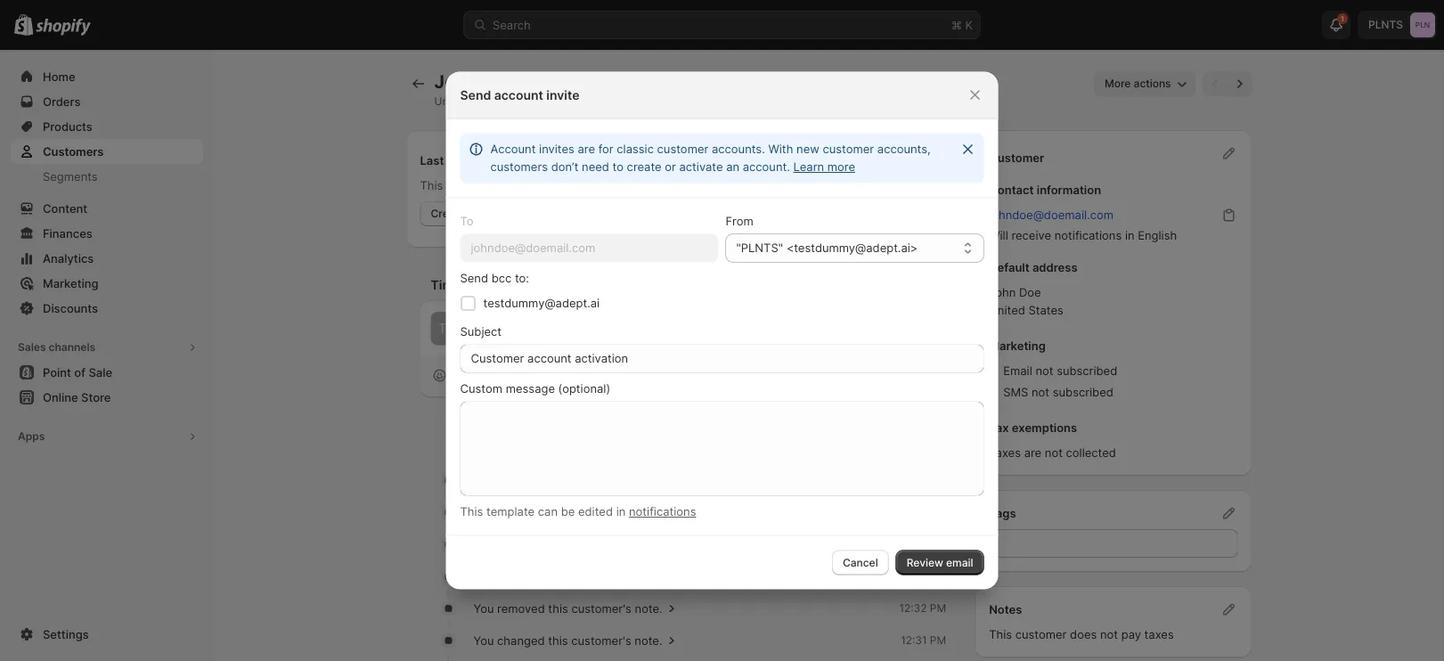 Task type: locate. For each thing, give the bounding box(es) containing it.
united up the marketing
[[989, 303, 1026, 317]]

removed down added on the left bottom
[[497, 537, 545, 551]]

pm
[[930, 538, 947, 551], [930, 570, 947, 583], [930, 602, 947, 615], [930, 634, 947, 647]]

taxes
[[1145, 627, 1174, 641]]

doe down the default address
[[1019, 285, 1041, 299]]

you added a note to this customer. button
[[474, 503, 682, 521]]

1 pm from the top
[[930, 538, 947, 551]]

home
[[43, 70, 75, 83]]

you
[[752, 400, 770, 413]]

doe inside john doe united states • customer for 5 months
[[482, 71, 516, 93]]

default
[[989, 260, 1030, 274]]

placed down don't
[[537, 178, 574, 192]]

0 vertical spatial united
[[434, 95, 468, 108]]

customer
[[657, 142, 709, 156], [823, 142, 874, 156], [447, 178, 498, 192], [1016, 627, 1067, 641]]

are inside account invites are for classic customer accounts. with new customer accounts, customers don't need to create or activate an account.
[[578, 142, 595, 156]]

2 you removed this customer's note. from the top
[[474, 601, 663, 615]]

1 vertical spatial send
[[460, 271, 488, 285]]

subscribed down email not subscribed
[[1053, 385, 1114, 399]]

you removed this customer's note. button for 12:32
[[474, 600, 681, 617]]

2 vertical spatial note.
[[635, 633, 663, 647]]

john doe united states • customer for 5 months
[[434, 71, 632, 108]]

1 vertical spatial customer's
[[572, 601, 632, 615]]

1 vertical spatial for
[[599, 142, 614, 156]]

(optional)
[[558, 382, 611, 396]]

placed
[[480, 153, 518, 167], [537, 178, 574, 192]]

customer's
[[572, 537, 632, 551], [572, 601, 632, 615], [572, 633, 632, 647]]

create order
[[431, 207, 495, 220]]

1 vertical spatial removed
[[497, 601, 545, 615]]

pm right 12:31
[[930, 634, 947, 647]]

accounts,
[[878, 142, 931, 156]]

you removed this customer's note. for 12:34 pm
[[474, 537, 663, 551]]

sales
[[18, 341, 46, 354]]

customer up more
[[823, 142, 874, 156]]

notifications right edited
[[629, 505, 696, 519]]

customer down last order placed
[[447, 178, 498, 192]]

2 customer's from the top
[[572, 601, 632, 615]]

last
[[420, 153, 444, 167]]

1 horizontal spatial customer
[[989, 151, 1045, 165]]

0 vertical spatial are
[[578, 142, 595, 156]]

you removed this customer's note. button
[[474, 535, 681, 553], [474, 600, 681, 617]]

12:33 pm
[[899, 570, 947, 583]]

for inside account invites are for classic customer accounts. with new customer accounts, customers don't need to create or activate an account.
[[599, 142, 614, 156]]

subscribed
[[1057, 364, 1118, 377], [1053, 385, 1114, 399]]

2 send from the top
[[460, 271, 488, 285]]

0 horizontal spatial can
[[538, 505, 558, 519]]

edited
[[578, 505, 613, 519]]

this inside 'button'
[[587, 505, 607, 519]]

notes
[[989, 602, 1023, 616]]

notifications inside 'send account invite' dialog
[[629, 505, 696, 519]]

0 vertical spatial customer
[[515, 95, 565, 108]]

order
[[447, 153, 477, 167], [468, 207, 495, 220]]

1 you removed this customer's note. button from the top
[[474, 535, 681, 553]]

united for john doe united states • customer for 5 months
[[434, 95, 468, 108]]

1 customer's from the top
[[572, 537, 632, 551]]

1 vertical spatial you removed this customer's note. button
[[474, 600, 681, 617]]

1 you removed this customer's note. from the top
[[474, 537, 663, 551]]

1 vertical spatial you removed this customer's note.
[[474, 601, 663, 615]]

2 note. from the top
[[635, 601, 663, 615]]

Leave a comment... text field
[[475, 320, 936, 337]]

united inside the "john doe united states"
[[989, 303, 1026, 317]]

0 vertical spatial customer's
[[572, 537, 632, 551]]

learn more
[[794, 160, 856, 174]]

john down default at the right top
[[989, 285, 1016, 299]]

subscribed up sms not subscribed
[[1057, 364, 1118, 377]]

0 vertical spatial you removed this customer's note. button
[[474, 535, 681, 553]]

0 horizontal spatial for
[[568, 95, 582, 108]]

pm right 12:32
[[930, 602, 947, 615]]

not up sms not subscribed
[[1036, 364, 1054, 377]]

2 removed from the top
[[497, 601, 545, 615]]

2 you from the top
[[474, 537, 494, 551]]

customer's down edited
[[572, 537, 632, 551]]

2 pm from the top
[[930, 570, 947, 583]]

status containing account invites are for classic customer accounts. with new customer accounts, customers don't need to create or activate an account.
[[460, 133, 984, 183]]

0 vertical spatial can
[[851, 400, 870, 413]]

pm up review email
[[930, 538, 947, 551]]

and
[[773, 400, 792, 413]]

note.
[[635, 537, 663, 551], [635, 601, 663, 615], [635, 633, 663, 647]]

order inside the create order button
[[468, 207, 495, 220]]

john inside john doe united states • customer for 5 months
[[434, 71, 478, 93]]

john inside the "john doe united states"
[[989, 285, 1016, 299]]

1 vertical spatial john
[[989, 285, 1016, 299]]

0 vertical spatial for
[[568, 95, 582, 108]]

united
[[434, 95, 468, 108], [989, 303, 1026, 317]]

removed
[[497, 537, 545, 551], [497, 601, 545, 615]]

you removed this customer's note.
[[474, 537, 663, 551], [474, 601, 663, 615]]

customer up contact
[[989, 151, 1045, 165]]

2 vertical spatial this
[[989, 627, 1012, 641]]

0 horizontal spatial states
[[471, 95, 503, 108]]

this customer hasn't placed any orders yet
[[420, 178, 656, 192]]

states left •
[[471, 95, 503, 108]]

you removed this customer's note. up you changed this customer's note.
[[474, 601, 663, 615]]

customer right •
[[515, 95, 565, 108]]

note. for 12:34 pm
[[635, 537, 663, 551]]

classic
[[617, 142, 654, 156]]

this down note
[[548, 537, 568, 551]]

4 you from the top
[[474, 633, 494, 647]]

sales channels
[[18, 341, 95, 354]]

this up you changed this customer's note.
[[548, 601, 568, 615]]

this down last
[[420, 178, 443, 192]]

1 vertical spatial order
[[468, 207, 495, 220]]

1 vertical spatial placed
[[537, 178, 574, 192]]

to
[[613, 160, 624, 174], [573, 505, 584, 519]]

be
[[561, 505, 575, 519]]

this inside 'send account invite' dialog
[[460, 505, 483, 519]]

are
[[578, 142, 595, 156], [1025, 446, 1042, 459]]

receive
[[1012, 228, 1052, 242]]

other
[[795, 400, 822, 413]]

for left 5 at left top
[[568, 95, 582, 108]]

in left english
[[1125, 228, 1135, 242]]

0 vertical spatial send
[[460, 87, 491, 102]]

tags
[[989, 506, 1016, 520]]

1 vertical spatial are
[[1025, 446, 1042, 459]]

0 horizontal spatial united
[[434, 95, 468, 108]]

taxes
[[989, 446, 1021, 459]]

notifications down johndoe@doemail.com button
[[1055, 228, 1122, 242]]

1 note. from the top
[[635, 537, 663, 551]]

can left see
[[851, 400, 870, 413]]

3 pm from the top
[[930, 602, 947, 615]]

states down 'address'
[[1029, 303, 1064, 317]]

0 horizontal spatial to
[[573, 505, 584, 519]]

or
[[665, 160, 676, 174]]

for
[[568, 95, 582, 108], [599, 142, 614, 156]]

0 horizontal spatial doe
[[482, 71, 516, 93]]

states inside john doe united states • customer for 5 months
[[471, 95, 503, 108]]

subscribed for sms not subscribed
[[1053, 385, 1114, 399]]

this for this customer does not pay taxes
[[989, 627, 1012, 641]]

1 horizontal spatial united
[[989, 303, 1026, 317]]

To text field
[[460, 234, 719, 262]]

order for create
[[468, 207, 495, 220]]

1 vertical spatial can
[[538, 505, 558, 519]]

1 horizontal spatial john
[[989, 285, 1016, 299]]

john left account
[[434, 71, 478, 93]]

0 vertical spatial to
[[613, 160, 624, 174]]

note. for 12:31 pm
[[635, 633, 663, 647]]

1 vertical spatial doe
[[1019, 285, 1041, 299]]

removed up changed
[[497, 601, 545, 615]]

doe up •
[[482, 71, 516, 93]]

this right be
[[587, 505, 607, 519]]

"plnts" <testdummy@adept.ai>
[[737, 241, 918, 255]]

0 vertical spatial this
[[420, 178, 443, 192]]

john for john doe united states
[[989, 285, 1016, 299]]

this down notes
[[989, 627, 1012, 641]]

3 customer's from the top
[[572, 633, 632, 647]]

are up need
[[578, 142, 595, 156]]

1 vertical spatial united
[[989, 303, 1026, 317]]

united left •
[[434, 95, 468, 108]]

segments
[[43, 169, 98, 183]]

this left template
[[460, 505, 483, 519]]

you removed this customer's note. button for 12:34
[[474, 535, 681, 553]]

collected
[[1066, 446, 1117, 459]]

0 horizontal spatial in
[[616, 505, 626, 519]]

0 horizontal spatial john
[[434, 71, 478, 93]]

order for last
[[447, 153, 477, 167]]

can left be
[[538, 505, 558, 519]]

placed up 'hasn't' on the top left
[[480, 153, 518, 167]]

1 horizontal spatial can
[[851, 400, 870, 413]]

this right changed
[[548, 633, 568, 647]]

3 you from the top
[[474, 601, 494, 615]]

1 vertical spatial notifications
[[629, 505, 696, 519]]

to inside 'button'
[[573, 505, 584, 519]]

0 horizontal spatial notifications
[[629, 505, 696, 519]]

1 vertical spatial in
[[616, 505, 626, 519]]

1 horizontal spatial states
[[1029, 303, 1064, 317]]

Subject text field
[[460, 344, 984, 373]]

0 horizontal spatial are
[[578, 142, 595, 156]]

1 vertical spatial subscribed
[[1053, 385, 1114, 399]]

subscribed for email not subscribed
[[1057, 364, 1118, 377]]

send left bcc
[[460, 271, 488, 285]]

to inside account invites are for classic customer accounts. with new customer accounts, customers don't need to create or activate an account.
[[613, 160, 624, 174]]

1 vertical spatial note.
[[635, 601, 663, 615]]

0 vertical spatial doe
[[482, 71, 516, 93]]

pm for 12:33 pm
[[930, 570, 947, 583]]

send for send bcc to:
[[460, 271, 488, 285]]

customer's up you changed this customer's note. button
[[572, 601, 632, 615]]

not left pay
[[1101, 627, 1119, 641]]

john doe united states
[[989, 285, 1064, 317]]

12:31 pm
[[901, 634, 947, 647]]

taxes are not collected
[[989, 446, 1117, 459]]

3 note. from the top
[[635, 633, 663, 647]]

order right create
[[468, 207, 495, 220]]

email
[[1004, 364, 1033, 377]]

0 vertical spatial placed
[[480, 153, 518, 167]]

status
[[460, 133, 984, 183]]

2 you removed this customer's note. button from the top
[[474, 600, 681, 617]]

0 vertical spatial subscribed
[[1057, 364, 1118, 377]]

0 vertical spatial in
[[1125, 228, 1135, 242]]

2 horizontal spatial this
[[989, 627, 1012, 641]]

1 horizontal spatial this
[[460, 505, 483, 519]]

to
[[460, 214, 474, 228]]

1 horizontal spatial for
[[599, 142, 614, 156]]

⌘
[[952, 18, 962, 32]]

0 horizontal spatial customer
[[515, 95, 565, 108]]

1 vertical spatial this
[[460, 505, 483, 519]]

1 horizontal spatial placed
[[537, 178, 574, 192]]

tax
[[989, 421, 1009, 434]]

1 horizontal spatial notifications
[[1055, 228, 1122, 242]]

united inside john doe united states • customer for 5 months
[[434, 95, 468, 108]]

1 vertical spatial customer
[[989, 151, 1045, 165]]

1 vertical spatial states
[[1029, 303, 1064, 317]]

states inside the "john doe united states"
[[1029, 303, 1064, 317]]

discounts
[[43, 301, 98, 315]]

0 vertical spatial removed
[[497, 537, 545, 551]]

are down 'tax exemptions'
[[1025, 446, 1042, 459]]

1 horizontal spatial are
[[1025, 446, 1042, 459]]

this for 12:31
[[548, 633, 568, 647]]

pm down review email
[[930, 570, 947, 583]]

1 horizontal spatial to
[[613, 160, 624, 174]]

in right edited
[[616, 505, 626, 519]]

you removed this customer's note. down you added a note to this customer.
[[474, 537, 663, 551]]

you
[[474, 505, 494, 519], [474, 537, 494, 551], [474, 601, 494, 615], [474, 633, 494, 647]]

only
[[726, 400, 749, 413]]

customer's right changed
[[572, 633, 632, 647]]

invite
[[547, 87, 580, 102]]

0 vertical spatial order
[[447, 153, 477, 167]]

doe inside the "john doe united states"
[[1019, 285, 1041, 299]]

0 vertical spatial john
[[434, 71, 478, 93]]

5
[[585, 95, 591, 108]]

you inside button
[[474, 633, 494, 647]]

for up need
[[599, 142, 614, 156]]

"plnts"
[[737, 241, 783, 255]]

with
[[769, 142, 793, 156]]

send left •
[[460, 87, 491, 102]]

email not subscribed
[[1004, 364, 1118, 377]]

1 you from the top
[[474, 505, 494, 519]]

1 removed from the top
[[497, 537, 545, 551]]

you removed this customer's note. button up you changed this customer's note. button
[[474, 600, 681, 617]]

segments link
[[11, 164, 203, 189]]

for inside john doe united states • customer for 5 months
[[568, 95, 582, 108]]

accounts.
[[712, 142, 765, 156]]

4 pm from the top
[[930, 634, 947, 647]]

1 vertical spatial to
[[573, 505, 584, 519]]

2 vertical spatial customer's
[[572, 633, 632, 647]]

1 horizontal spatial in
[[1125, 228, 1135, 242]]

removed for 12:34 pm
[[497, 537, 545, 551]]

0 vertical spatial states
[[471, 95, 503, 108]]

0 vertical spatial note.
[[635, 537, 663, 551]]

this
[[587, 505, 607, 519], [548, 537, 568, 551], [548, 601, 568, 615], [548, 633, 568, 647]]

avatar with initials t d image
[[431, 312, 464, 345]]

johndoe@doemail.com
[[989, 208, 1114, 222]]

order right last
[[447, 153, 477, 167]]

0 vertical spatial you removed this customer's note.
[[474, 537, 663, 551]]

information
[[1037, 183, 1102, 197]]

hasn't
[[501, 178, 534, 192]]

1 horizontal spatial doe
[[1019, 285, 1041, 299]]

this inside button
[[548, 633, 568, 647]]

0 horizontal spatial this
[[420, 178, 443, 192]]

message
[[506, 382, 555, 396]]

note. inside you changed this customer's note. button
[[635, 633, 663, 647]]

new
[[797, 142, 820, 156]]

cancel button
[[832, 550, 889, 575]]

you for 12:34 pm
[[474, 537, 494, 551]]

pm for 12:34 pm
[[930, 538, 947, 551]]

0 vertical spatial notifications
[[1055, 228, 1122, 242]]

create
[[431, 207, 465, 220]]

you removed this customer's note. button down you added a note to this customer. 'button'
[[474, 535, 681, 553]]

1 send from the top
[[460, 87, 491, 102]]



Task type: describe. For each thing, give the bounding box(es) containing it.
custom message (optional)
[[460, 382, 611, 396]]

johndoe@doemail.com button
[[979, 203, 1125, 228]]

<testdummy@adept.ai>
[[787, 241, 918, 255]]

you inside 'button'
[[474, 505, 494, 519]]

doe for john doe united states • customer for 5 months
[[482, 71, 516, 93]]

customer's for 12:34 pm
[[572, 537, 632, 551]]

will receive notifications in english
[[989, 228, 1177, 242]]

john for john doe united states • customer for 5 months
[[434, 71, 478, 93]]

customer's for 12:31 pm
[[572, 633, 632, 647]]

this for this template can be edited in notifications
[[460, 505, 483, 519]]

from
[[726, 214, 754, 228]]

12:34
[[899, 538, 927, 551]]

orders
[[600, 178, 635, 192]]

⌘ k
[[952, 18, 973, 32]]

not right sms
[[1032, 385, 1050, 399]]

only you and other staff can see comments
[[726, 400, 947, 413]]

customer left the does
[[1016, 627, 1067, 641]]

states for john doe united states • customer for 5 months
[[471, 95, 503, 108]]

12:32 pm
[[900, 602, 947, 615]]

you for 12:31 pm
[[474, 633, 494, 647]]

english
[[1138, 228, 1177, 242]]

12:33
[[899, 570, 927, 583]]

you removed this customer's note. for 12:32 pm
[[474, 601, 663, 615]]

united for john doe united states
[[989, 303, 1026, 317]]

can inside 'send account invite' dialog
[[538, 505, 558, 519]]

subject
[[460, 325, 502, 339]]

yet
[[639, 178, 656, 192]]

12:34 pm
[[899, 538, 947, 551]]

customers
[[491, 160, 548, 174]]

0 horizontal spatial placed
[[480, 153, 518, 167]]

customer up or
[[657, 142, 709, 156]]

create order button
[[420, 201, 506, 226]]

marketing
[[989, 339, 1046, 352]]

testdummy@adept.ai
[[483, 296, 600, 310]]

doe for john doe united states
[[1019, 285, 1041, 299]]

added
[[497, 505, 532, 519]]

send account invite dialog
[[0, 72, 1445, 590]]

pm for 12:32 pm
[[930, 602, 947, 615]]

last order placed
[[420, 153, 518, 167]]

pay
[[1122, 627, 1142, 641]]

an
[[726, 160, 740, 174]]

settings link
[[11, 622, 203, 647]]

customers
[[43, 144, 104, 158]]

status inside 'send account invite' dialog
[[460, 133, 984, 183]]

invites
[[539, 142, 575, 156]]

•
[[506, 95, 512, 108]]

send bcc to:
[[460, 271, 529, 285]]

account
[[491, 142, 536, 156]]

apps button
[[11, 424, 203, 449]]

this template can be edited in notifications
[[460, 505, 696, 519]]

you changed this customer's note. button
[[474, 632, 680, 650]]

channels
[[49, 341, 95, 354]]

learn
[[794, 160, 824, 174]]

this customer does not pay taxes
[[989, 627, 1174, 641]]

send for send account invite
[[460, 87, 491, 102]]

don't
[[551, 160, 579, 174]]

sms
[[1004, 385, 1029, 399]]

template
[[487, 505, 535, 519]]

pm for 12:31 pm
[[930, 634, 947, 647]]

tax exemptions
[[989, 421, 1078, 434]]

note. for 12:32 pm
[[635, 601, 663, 615]]

staff
[[825, 400, 848, 413]]

sms not subscribed
[[1004, 385, 1114, 399]]

to:
[[515, 271, 529, 285]]

you added a note to this customer.
[[474, 505, 665, 519]]

account
[[494, 87, 543, 102]]

changed
[[497, 633, 545, 647]]

not down exemptions
[[1045, 446, 1063, 459]]

customer.
[[611, 505, 665, 519]]

shopify image
[[36, 18, 91, 36]]

customer inside john doe united states • customer for 5 months
[[515, 95, 565, 108]]

create
[[627, 160, 662, 174]]

review
[[907, 556, 944, 569]]

review email
[[907, 556, 974, 569]]

customers link
[[11, 139, 203, 164]]

timeline
[[431, 278, 482, 293]]

account.
[[743, 160, 790, 174]]

removed for 12:32 pm
[[497, 601, 545, 615]]

Custom message (optional) text field
[[460, 401, 984, 496]]

does
[[1070, 627, 1097, 641]]

discounts link
[[11, 296, 203, 321]]

cancel
[[843, 556, 878, 569]]

months
[[594, 95, 632, 108]]

this for this customer hasn't placed any orders yet
[[420, 178, 443, 192]]

learn more link
[[783, 155, 866, 180]]

in inside dialog
[[616, 505, 626, 519]]

a
[[535, 505, 542, 519]]

custom
[[460, 382, 503, 396]]

email
[[946, 556, 974, 569]]

address
[[1033, 260, 1078, 274]]

bcc
[[492, 271, 512, 285]]

notifications link
[[629, 505, 696, 519]]

you changed this customer's note.
[[474, 633, 663, 647]]

will
[[989, 228, 1009, 242]]

you for 12:32 pm
[[474, 601, 494, 615]]

more
[[828, 160, 856, 174]]

exemptions
[[1012, 421, 1078, 434]]

states for john doe united states
[[1029, 303, 1064, 317]]

home link
[[11, 64, 203, 89]]

search
[[493, 18, 531, 32]]

contact information
[[989, 183, 1102, 197]]

customer's for 12:32 pm
[[572, 601, 632, 615]]

k
[[966, 18, 973, 32]]

default address
[[989, 260, 1078, 274]]

note
[[545, 505, 570, 519]]

apps
[[18, 430, 45, 443]]

this for 12:34
[[548, 537, 568, 551]]

this for 12:32
[[548, 601, 568, 615]]



Task type: vqa. For each thing, say whether or not it's contained in the screenshot.


